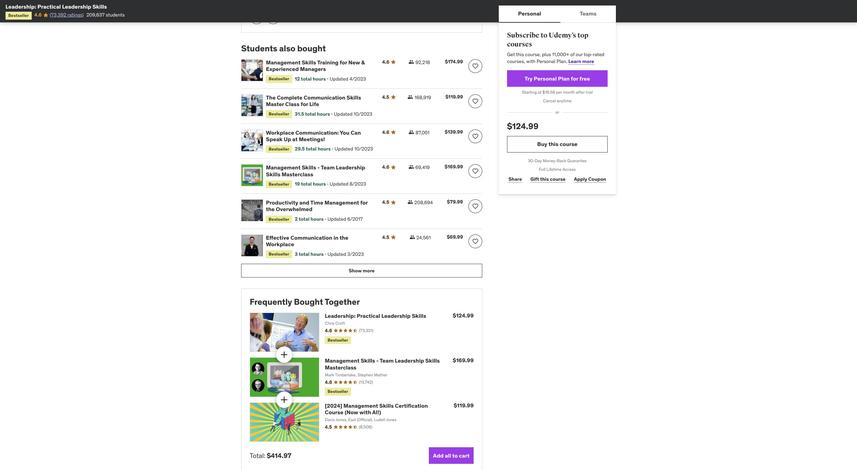 Task type: locate. For each thing, give the bounding box(es) containing it.
practical inside leadership: practical leadership skills chris croft
[[357, 313, 381, 320]]

practical up (73,321)
[[357, 313, 381, 320]]

effective communication in the workplace
[[266, 234, 349, 248]]

11,000+
[[553, 51, 570, 58]]

1 vertical spatial masterclass
[[325, 364, 357, 371]]

4/2023
[[350, 76, 366, 82]]

0 horizontal spatial more
[[363, 268, 375, 274]]

updated down you
[[335, 146, 354, 152]]

trial
[[586, 90, 593, 95]]

skills
[[93, 3, 107, 10], [302, 59, 317, 66], [347, 94, 361, 101], [302, 164, 317, 171], [266, 171, 281, 178], [412, 313, 427, 320], [361, 358, 375, 365], [426, 358, 440, 365], [380, 403, 394, 410]]

add all to cart button
[[429, 448, 474, 465]]

0 horizontal spatial at
[[293, 136, 298, 143]]

1 vertical spatial to
[[453, 453, 458, 460]]

0 horizontal spatial the
[[266, 206, 275, 213]]

1 horizontal spatial masterclass
[[325, 364, 357, 371]]

the complete communication skills master class for life
[[266, 94, 361, 108]]

0 vertical spatial with
[[527, 58, 536, 64]]

team down 29.5 total hours
[[321, 164, 335, 171]]

1 vertical spatial team
[[380, 358, 394, 365]]

1 horizontal spatial leadership:
[[325, 313, 356, 320]]

more inside button
[[363, 268, 375, 274]]

0 vertical spatial team
[[321, 164, 335, 171]]

3 wishlist image from the top
[[472, 238, 479, 245]]

leadership: inside leadership: practical leadership skills chris croft
[[325, 313, 356, 320]]

starting at $16.58 per month after trial cancel anytime
[[522, 90, 593, 104]]

$69.99
[[447, 234, 463, 240]]

the inside productivity and time management for the overwhelmed
[[266, 206, 275, 213]]

this right gift
[[541, 176, 549, 182]]

1 horizontal spatial at
[[538, 90, 542, 95]]

1 vertical spatial management skills - team leadership skills masterclass link
[[325, 358, 440, 371]]

leadership:
[[6, 3, 36, 10], [325, 313, 356, 320]]

this up courses,
[[517, 51, 524, 58]]

total for experienced
[[301, 76, 312, 82]]

wishlist image
[[472, 63, 479, 70], [472, 168, 479, 175], [472, 238, 479, 245]]

after
[[577, 90, 585, 95]]

0 vertical spatial xsmall image
[[409, 165, 414, 170]]

xsmall image for workplace communication: you can speak up at meetings!
[[409, 130, 415, 135]]

leadership
[[62, 3, 91, 10], [336, 164, 366, 171], [382, 313, 411, 320], [395, 358, 424, 365]]

buy this course button
[[508, 136, 608, 153]]

productivity and time management for the overwhelmed link
[[266, 199, 374, 213]]

0 horizontal spatial with
[[360, 409, 371, 416]]

to left 'udemy's'
[[541, 31, 548, 40]]

1 vertical spatial workplace
[[266, 241, 294, 248]]

coupon
[[589, 176, 607, 182]]

1 horizontal spatial with
[[527, 58, 536, 64]]

of
[[571, 51, 575, 58]]

1 vertical spatial more
[[363, 268, 375, 274]]

share button
[[508, 173, 524, 186]]

0 horizontal spatial masterclass
[[282, 171, 314, 178]]

apply
[[575, 176, 588, 182]]

168,919
[[415, 94, 432, 101]]

0 vertical spatial this
[[517, 51, 524, 58]]

masterclass for management skills - team leadership skills masterclass mark timberlake, stephen mather
[[325, 364, 357, 371]]

(8,506)
[[359, 425, 373, 430]]

at right up
[[293, 136, 298, 143]]

effective
[[266, 234, 290, 241]]

1 vertical spatial $124.99
[[453, 312, 474, 319]]

1 vertical spatial with
[[360, 409, 371, 416]]

management down students also bought
[[266, 59, 301, 66]]

the complete communication skills master class for life link
[[266, 94, 374, 108]]

xsmall image left 24,561
[[410, 235, 415, 240]]

this for course,
[[517, 51, 524, 58]]

to
[[541, 31, 548, 40], [453, 453, 458, 460]]

hours down 'management skills - team leadership skills masterclass'
[[313, 181, 326, 187]]

- inside the management skills - team leadership skills masterclass mark timberlake, stephen mather
[[377, 358, 379, 365]]

students
[[241, 43, 278, 54]]

4.5 for effective communication in the workplace
[[382, 234, 390, 241]]

total right 19
[[301, 181, 312, 187]]

learn
[[569, 58, 582, 64]]

management up (official),
[[344, 403, 378, 410]]

0 vertical spatial $124.99
[[508, 121, 539, 132]]

0 horizontal spatial team
[[321, 164, 335, 171]]

12 total hours
[[295, 76, 326, 82]]

leadership: practical leadership skills link
[[325, 313, 427, 320]]

- for management skills - team leadership skills masterclass
[[318, 164, 320, 171]]

- for management skills - team leadership skills masterclass mark timberlake, stephen mather
[[377, 358, 379, 365]]

with up (official),
[[360, 409, 371, 416]]

0 vertical spatial masterclass
[[282, 171, 314, 178]]

wishlist image for workplace communication: you can speak up at meetings!
[[472, 133, 479, 140]]

wishlist image for management skills - team leadership skills masterclass
[[472, 168, 479, 175]]

0 vertical spatial personal
[[519, 10, 542, 17]]

0 horizontal spatial -
[[318, 164, 320, 171]]

xsmall image
[[409, 165, 414, 170], [410, 235, 415, 240]]

course inside $124.99 buy this course
[[560, 141, 578, 148]]

0 vertical spatial wishlist image
[[472, 63, 479, 70]]

xsmall image for effective communication in the workplace
[[410, 235, 415, 240]]

- inside 'management skills - team leadership skills masterclass'
[[318, 164, 320, 171]]

management inside the management skills - team leadership skills masterclass mark timberlake, stephen mather
[[325, 358, 360, 365]]

24,561
[[417, 235, 431, 241]]

0 vertical spatial at
[[538, 90, 542, 95]]

updated 10/2023
[[334, 111, 373, 117], [335, 146, 373, 152]]

ratings)
[[68, 12, 84, 18]]

for inside productivity and time management for the overwhelmed
[[361, 199, 368, 206]]

at left $16.58
[[538, 90, 542, 95]]

0 horizontal spatial to
[[453, 453, 458, 460]]

masterclass inside the management skills - team leadership skills masterclass mark timberlake, stephen mather
[[325, 364, 357, 371]]

xsmall image
[[409, 59, 414, 65], [408, 94, 414, 100], [409, 130, 415, 135], [408, 200, 413, 205]]

personal inside button
[[519, 10, 542, 17]]

0 horizontal spatial $124.99
[[453, 312, 474, 319]]

1 vertical spatial updated 10/2023
[[335, 146, 373, 152]]

this right buy
[[549, 141, 559, 148]]

bestseller for effective communication in the workplace
[[269, 252, 290, 257]]

the right in
[[340, 234, 349, 241]]

learn more
[[569, 58, 595, 64]]

updated left 4/2023
[[330, 76, 349, 82]]

209,637 students
[[87, 12, 125, 18]]

1 vertical spatial practical
[[357, 313, 381, 320]]

3 wishlist image from the top
[[472, 203, 479, 210]]

1 horizontal spatial the
[[340, 234, 349, 241]]

bestseller for productivity and time management for the overwhelmed
[[269, 217, 290, 222]]

10/2023 for the complete communication skills master class for life
[[354, 111, 373, 117]]

8506 reviews element
[[359, 425, 373, 431]]

updated for for
[[330, 76, 349, 82]]

management skills - team leadership skills masterclass link up mather
[[325, 358, 440, 371]]

course down lifetime
[[550, 176, 566, 182]]

more down top-
[[583, 58, 595, 64]]

personal
[[519, 10, 542, 17], [537, 58, 556, 64], [534, 75, 557, 82]]

xsmall image left 208,694
[[408, 200, 413, 205]]

0 vertical spatial 10/2023
[[354, 111, 373, 117]]

management inside management skills training for new & experienced managers
[[266, 59, 301, 66]]

hours down managers
[[313, 76, 326, 82]]

1 vertical spatial course
[[550, 176, 566, 182]]

13742 reviews element
[[359, 380, 373, 386]]

skills inside [2024] management skills certification course (now with ai!) davis jones, eazl (official), ludell jones
[[380, 403, 394, 410]]

updated up you
[[334, 111, 353, 117]]

masterclass inside 'management skills - team leadership skills masterclass'
[[282, 171, 314, 178]]

- up mather
[[377, 358, 379, 365]]

communication inside the complete communication skills master class for life
[[304, 94, 346, 101]]

communication up 31.5 total hours
[[304, 94, 346, 101]]

management skills training for new & experienced managers link
[[266, 59, 374, 73]]

0 vertical spatial communication
[[304, 94, 346, 101]]

management for management skills training for new & experienced managers
[[266, 59, 301, 66]]

0 vertical spatial workplace
[[266, 129, 294, 136]]

2 workplace from the top
[[266, 241, 294, 248]]

1 horizontal spatial more
[[583, 58, 595, 64]]

1 horizontal spatial -
[[377, 358, 379, 365]]

tab list
[[499, 6, 617, 23]]

students also bought
[[241, 43, 326, 54]]

total right 12
[[301, 76, 312, 82]]

total down life
[[305, 111, 316, 117]]

learn more link
[[569, 58, 595, 64]]

1 vertical spatial -
[[377, 358, 379, 365]]

masterclass up "timberlake,"
[[325, 364, 357, 371]]

69,419
[[416, 165, 430, 171]]

bestseller for management skills - team leadership skills masterclass
[[269, 182, 290, 187]]

0 vertical spatial the
[[266, 206, 275, 213]]

practical up (73,392
[[38, 3, 61, 10]]

management skills - team leadership skills masterclass link up the 19 total hours
[[266, 164, 374, 178]]

management up "timberlake,"
[[325, 358, 360, 365]]

1 vertical spatial this
[[549, 141, 559, 148]]

xsmall image left 87,051
[[409, 130, 415, 135]]

total right 2
[[299, 216, 310, 222]]

for left new at the left of page
[[340, 59, 347, 66]]

practical for leadership: practical leadership skills
[[38, 3, 61, 10]]

team for management skills - team leadership skills masterclass
[[321, 164, 335, 171]]

for inside the complete communication skills master class for life
[[301, 101, 308, 108]]

chris
[[325, 321, 335, 326]]

hours down workplace communication: you can speak up at meetings! link
[[318, 146, 331, 152]]

1 vertical spatial the
[[340, 234, 349, 241]]

1 vertical spatial leadership:
[[325, 313, 356, 320]]

personal up subscribe
[[519, 10, 542, 17]]

updated left the 8/2023
[[330, 181, 349, 187]]

updated 10/2023 up can on the left top
[[334, 111, 373, 117]]

1 vertical spatial personal
[[537, 58, 556, 64]]

0 vertical spatial course
[[560, 141, 578, 148]]

hours down productivity and time management for the overwhelmed
[[311, 216, 324, 222]]

total for at
[[306, 146, 317, 152]]

for left life
[[301, 101, 308, 108]]

total for overwhelmed
[[299, 216, 310, 222]]

skills inside management skills training for new & experienced managers
[[302, 59, 317, 66]]

top-
[[584, 51, 594, 58]]

personal up $16.58
[[534, 75, 557, 82]]

0 horizontal spatial practical
[[38, 3, 61, 10]]

masterclass up 19
[[282, 171, 314, 178]]

for up 6/2017 on the top of page
[[361, 199, 368, 206]]

1 vertical spatial communication
[[291, 234, 333, 241]]

more right show
[[363, 268, 375, 274]]

2 vertical spatial this
[[541, 176, 549, 182]]

our
[[576, 51, 583, 58]]

for
[[340, 59, 347, 66], [571, 75, 579, 82], [301, 101, 308, 108], [361, 199, 368, 206]]

hours for masterclass
[[313, 181, 326, 187]]

also
[[279, 43, 296, 54]]

communication up 3 total hours
[[291, 234, 333, 241]]

73321 reviews element
[[359, 328, 374, 334]]

workplace inside "workplace communication: you can speak up at meetings!"
[[266, 129, 294, 136]]

this inside $124.99 buy this course
[[549, 141, 559, 148]]

6/2017
[[348, 216, 363, 222]]

1 wishlist image from the top
[[472, 98, 479, 105]]

1 vertical spatial $119.99
[[454, 402, 474, 409]]

updated down in
[[328, 251, 346, 257]]

1 horizontal spatial practical
[[357, 313, 381, 320]]

hours down life
[[317, 111, 330, 117]]

0 vertical spatial practical
[[38, 3, 61, 10]]

updated for skills
[[334, 111, 353, 117]]

to right the all
[[453, 453, 458, 460]]

month
[[564, 90, 576, 95]]

life
[[310, 101, 319, 108]]

management up updated 6/2017
[[325, 199, 359, 206]]

bought
[[298, 43, 326, 54]]

2 wishlist image from the top
[[472, 168, 479, 175]]

the
[[266, 206, 275, 213], [340, 234, 349, 241]]

[2024]
[[325, 403, 343, 410]]

team up mather
[[380, 358, 394, 365]]

(now
[[345, 409, 359, 416]]

practical
[[38, 3, 61, 10], [357, 313, 381, 320]]

1 horizontal spatial to
[[541, 31, 548, 40]]

management inside 'management skills - team leadership skills masterclass'
[[266, 164, 301, 171]]

bestseller
[[8, 13, 29, 18], [269, 76, 290, 82], [269, 111, 290, 117], [269, 147, 290, 152], [269, 182, 290, 187], [269, 217, 290, 222], [269, 252, 290, 257], [328, 338, 349, 343], [328, 389, 349, 395]]

0 vertical spatial wishlist image
[[472, 98, 479, 105]]

2 wishlist image from the top
[[472, 133, 479, 140]]

total
[[301, 76, 312, 82], [305, 111, 316, 117], [306, 146, 317, 152], [301, 181, 312, 187], [299, 216, 310, 222], [299, 251, 310, 257]]

2 vertical spatial personal
[[534, 75, 557, 82]]

wishlist image for effective communication in the workplace
[[472, 238, 479, 245]]

team inside the management skills - team leadership skills masterclass mark timberlake, stephen mather
[[380, 358, 394, 365]]

0 vertical spatial updated 10/2023
[[334, 111, 373, 117]]

$124.99
[[508, 121, 539, 132], [453, 312, 474, 319]]

with down course,
[[527, 58, 536, 64]]

hours for at
[[318, 146, 331, 152]]

total down meetings!
[[306, 146, 317, 152]]

the left overwhelmed
[[266, 206, 275, 213]]

0 vertical spatial leadership:
[[6, 3, 36, 10]]

this inside get this course, plus 11,000+ of our top-rated courses, with personal plan.
[[517, 51, 524, 58]]

course up back
[[560, 141, 578, 148]]

more
[[583, 58, 595, 64], [363, 268, 375, 274]]

personal down plus
[[537, 58, 556, 64]]

courses
[[508, 40, 533, 48]]

cancel
[[544, 98, 556, 104]]

bestseller for workplace communication: you can speak up at meetings!
[[269, 147, 290, 152]]

leadership: practical leadership skills chris croft
[[325, 313, 427, 326]]

management inside productivity and time management for the overwhelmed
[[325, 199, 359, 206]]

10/2023 up can on the left top
[[354, 111, 373, 117]]

0 vertical spatial -
[[318, 164, 320, 171]]

more for show more
[[363, 268, 375, 274]]

cart
[[459, 453, 470, 460]]

0 vertical spatial more
[[583, 58, 595, 64]]

2 vertical spatial wishlist image
[[472, 203, 479, 210]]

$124.99 inside $124.99 buy this course
[[508, 121, 539, 132]]

1 horizontal spatial $124.99
[[508, 121, 539, 132]]

xsmall image left the 69,419
[[409, 165, 414, 170]]

0 horizontal spatial leadership:
[[6, 3, 36, 10]]

hours down effective communication in the workplace link
[[311, 251, 324, 257]]

management skills - team leadership skills masterclass link
[[266, 164, 374, 178], [325, 358, 440, 371]]

management up 19
[[266, 164, 301, 171]]

communication
[[304, 94, 346, 101], [291, 234, 333, 241]]

10/2023 for workplace communication: you can speak up at meetings!
[[355, 146, 373, 152]]

wishlist image
[[472, 98, 479, 105], [472, 133, 479, 140], [472, 203, 479, 210]]

- up the 19 total hours
[[318, 164, 320, 171]]

1 vertical spatial 10/2023
[[355, 146, 373, 152]]

2 vertical spatial wishlist image
[[472, 238, 479, 245]]

rated
[[594, 51, 605, 58]]

updated 3/2023
[[328, 251, 364, 257]]

1 workplace from the top
[[266, 129, 294, 136]]

leadership inside 'management skills - team leadership skills masterclass'
[[336, 164, 366, 171]]

skills inside the complete communication skills master class for life
[[347, 94, 361, 101]]

updated left 6/2017 on the top of page
[[328, 216, 346, 222]]

with inside [2024] management skills certification course (now with ai!) davis jones, eazl (official), ludell jones
[[360, 409, 371, 416]]

time
[[311, 199, 324, 206]]

4.6
[[34, 12, 42, 18], [382, 59, 390, 65], [382, 129, 390, 135], [382, 164, 390, 170], [325, 328, 332, 334], [325, 379, 332, 386]]

1 vertical spatial xsmall image
[[410, 235, 415, 240]]

1 vertical spatial wishlist image
[[472, 168, 479, 175]]

top
[[578, 31, 589, 40]]

1 vertical spatial wishlist image
[[472, 133, 479, 140]]

1 horizontal spatial team
[[380, 358, 394, 365]]

updated 10/2023 for workplace communication: you can speak up at meetings!
[[335, 146, 373, 152]]

10/2023 down can on the left top
[[355, 146, 373, 152]]

xsmall image left 168,919
[[408, 94, 414, 100]]

208,694
[[415, 200, 433, 206]]

1 vertical spatial at
[[293, 136, 298, 143]]

xsmall image left 92,218
[[409, 59, 414, 65]]

team inside 'management skills - team leadership skills masterclass'
[[321, 164, 335, 171]]

updated 10/2023 down can on the left top
[[335, 146, 373, 152]]

0 vertical spatial to
[[541, 31, 548, 40]]

$124.99 for $124.99 buy this course
[[508, 121, 539, 132]]

1 wishlist image from the top
[[472, 63, 479, 70]]

management for management skills - team leadership skills masterclass
[[266, 164, 301, 171]]

$124.99 for $124.99
[[453, 312, 474, 319]]

xsmall image for management skills training for new & experienced managers
[[409, 59, 414, 65]]

starting
[[522, 90, 537, 95]]



Task type: describe. For each thing, give the bounding box(es) containing it.
bestseller for management skills training for new & experienced managers
[[269, 76, 290, 82]]

this for course
[[541, 176, 549, 182]]

workplace communication: you can speak up at meetings! link
[[266, 129, 374, 143]]

0 vertical spatial management skills - team leadership skills masterclass link
[[266, 164, 374, 178]]

show more button
[[241, 264, 483, 278]]

gift this course link
[[529, 173, 568, 186]]

hours for for
[[317, 111, 330, 117]]

updated 4/2023
[[330, 76, 366, 82]]

$414.97
[[267, 452, 292, 460]]

show
[[349, 268, 362, 274]]

hours for overwhelmed
[[311, 216, 324, 222]]

money-
[[543, 158, 557, 163]]

to inside add all to cart button
[[453, 453, 458, 460]]

overwhelmed
[[276, 206, 313, 213]]

tab list containing personal
[[499, 6, 617, 23]]

wishlist image for the complete communication skills master class for life
[[472, 98, 479, 105]]

and
[[300, 199, 310, 206]]

personal inside get this course, plus 11,000+ of our top-rated courses, with personal plan.
[[537, 58, 556, 64]]

0 vertical spatial $119.99
[[446, 94, 463, 100]]

gift this course
[[531, 176, 566, 182]]

total for masterclass
[[301, 181, 312, 187]]

leadership inside leadership: practical leadership skills chris croft
[[382, 313, 411, 320]]

frequently
[[250, 297, 292, 308]]

personal button
[[499, 6, 561, 22]]

frequently bought together
[[250, 297, 360, 308]]

communication inside effective communication in the workplace
[[291, 234, 333, 241]]

management for management skills - team leadership skills masterclass mark timberlake, stephen mather
[[325, 358, 360, 365]]

&
[[362, 59, 365, 66]]

total for for
[[305, 111, 316, 117]]

class
[[286, 101, 300, 108]]

mark
[[325, 373, 334, 378]]

meetings!
[[299, 136, 325, 143]]

xsmall image for management skills - team leadership skills masterclass
[[409, 165, 414, 170]]

at inside "workplace communication: you can speak up at meetings!"
[[293, 136, 298, 143]]

31.5 total hours
[[295, 111, 330, 117]]

share
[[509, 176, 522, 182]]

1 vertical spatial $169.99
[[453, 357, 474, 364]]

19 total hours
[[295, 181, 326, 187]]

course
[[325, 409, 344, 416]]

productivity and time management for the overwhelmed
[[266, 199, 368, 213]]

(13,742)
[[359, 380, 373, 385]]

updated for the
[[328, 251, 346, 257]]

up
[[284, 136, 291, 143]]

(73,392
[[50, 12, 66, 18]]

29.5 total hours
[[295, 146, 331, 152]]

day
[[535, 158, 542, 163]]

courses,
[[508, 58, 526, 64]]

guarantee
[[568, 158, 587, 163]]

workplace communication: you can speak up at meetings!
[[266, 129, 361, 143]]

udemy's
[[549, 31, 577, 40]]

at inside starting at $16.58 per month after trial cancel anytime
[[538, 90, 542, 95]]

xsmall image for the complete communication skills master class for life
[[408, 94, 414, 100]]

updated for management
[[328, 216, 346, 222]]

2 total hours
[[295, 216, 324, 222]]

access
[[563, 167, 576, 172]]

updated 10/2023 for the complete communication skills master class for life
[[334, 111, 373, 117]]

apply coupon
[[575, 176, 607, 182]]

management inside [2024] management skills certification course (now with ai!) davis jones, eazl (official), ludell jones
[[344, 403, 378, 410]]

hours for experienced
[[313, 76, 326, 82]]

try personal plan for free link
[[508, 71, 608, 87]]

buy
[[538, 141, 548, 148]]

(official),
[[357, 418, 373, 423]]

apply coupon button
[[573, 173, 608, 186]]

davis
[[325, 418, 335, 423]]

gift
[[531, 176, 540, 182]]

per
[[557, 90, 563, 95]]

lifetime
[[547, 167, 562, 172]]

free
[[580, 75, 591, 82]]

updated for can
[[335, 146, 354, 152]]

0 vertical spatial $169.99
[[445, 164, 463, 170]]

xsmall image for productivity and time management for the overwhelmed
[[408, 200, 413, 205]]

updated for team
[[330, 181, 349, 187]]

for left free
[[571, 75, 579, 82]]

$174.99
[[445, 59, 463, 65]]

stephen
[[358, 373, 373, 378]]

30-day money-back guarantee full lifetime access
[[529, 158, 587, 172]]

for inside management skills training for new & experienced managers
[[340, 59, 347, 66]]

3
[[295, 251, 298, 257]]

$139.99
[[445, 129, 463, 135]]

19
[[295, 181, 300, 187]]

2
[[295, 216, 298, 222]]

practical for leadership: practical leadership skills chris croft
[[357, 313, 381, 320]]

[2024] management skills certification course (now with ai!) link
[[325, 403, 428, 416]]

teams
[[580, 10, 597, 17]]

all
[[445, 453, 452, 460]]

eazl
[[349, 418, 356, 423]]

anytime
[[557, 98, 572, 104]]

you
[[340, 129, 350, 136]]

total right 3
[[299, 251, 310, 257]]

3/2023
[[348, 251, 364, 257]]

training
[[318, 59, 339, 66]]

get this course, plus 11,000+ of our top-rated courses, with personal plan.
[[508, 51, 605, 64]]

updated 8/2023
[[330, 181, 367, 187]]

workplace inside effective communication in the workplace
[[266, 241, 294, 248]]

updated 6/2017
[[328, 216, 363, 222]]

bought
[[294, 297, 323, 308]]

masterclass for management skills - team leadership skills masterclass
[[282, 171, 314, 178]]

4.5 for productivity and time management for the overwhelmed
[[382, 199, 390, 206]]

full
[[539, 167, 546, 172]]

209,637
[[87, 12, 105, 18]]

$79.99
[[447, 199, 463, 205]]

complete
[[277, 94, 303, 101]]

wishlist image for productivity and time management for the overwhelmed
[[472, 203, 479, 210]]

team for management skills - team leadership skills masterclass mark timberlake, stephen mather
[[380, 358, 394, 365]]

productivity
[[266, 199, 299, 206]]

the inside effective communication in the workplace
[[340, 234, 349, 241]]

leadership: for leadership: practical leadership skills chris croft
[[325, 313, 356, 320]]

wishlist image for management skills training for new & experienced managers
[[472, 63, 479, 70]]

leadership inside the management skills - team leadership skills masterclass mark timberlake, stephen mather
[[395, 358, 424, 365]]

in
[[334, 234, 339, 241]]

30-
[[529, 158, 535, 163]]

bestseller for the complete communication skills master class for life
[[269, 111, 290, 117]]

effective communication in the workplace link
[[266, 234, 374, 248]]

[2024] management skills certification course (now with ai!) davis jones, eazl (official), ludell jones
[[325, 403, 428, 423]]

skills inside leadership: practical leadership skills chris croft
[[412, 313, 427, 320]]

more for learn more
[[583, 58, 595, 64]]

subscribe to udemy's top courses
[[508, 31, 589, 48]]

get
[[508, 51, 515, 58]]

plus
[[543, 51, 552, 58]]

to inside subscribe to udemy's top courses
[[541, 31, 548, 40]]

leadership: for leadership: practical leadership skills
[[6, 3, 36, 10]]

4.5 for the complete communication skills master class for life
[[382, 94, 390, 100]]

course,
[[526, 51, 541, 58]]

plan.
[[557, 58, 568, 64]]

with inside get this course, plus 11,000+ of our top-rated courses, with personal plan.
[[527, 58, 536, 64]]

92,218
[[416, 59, 430, 66]]

show more
[[349, 268, 375, 274]]



Task type: vqa. For each thing, say whether or not it's contained in the screenshot.


